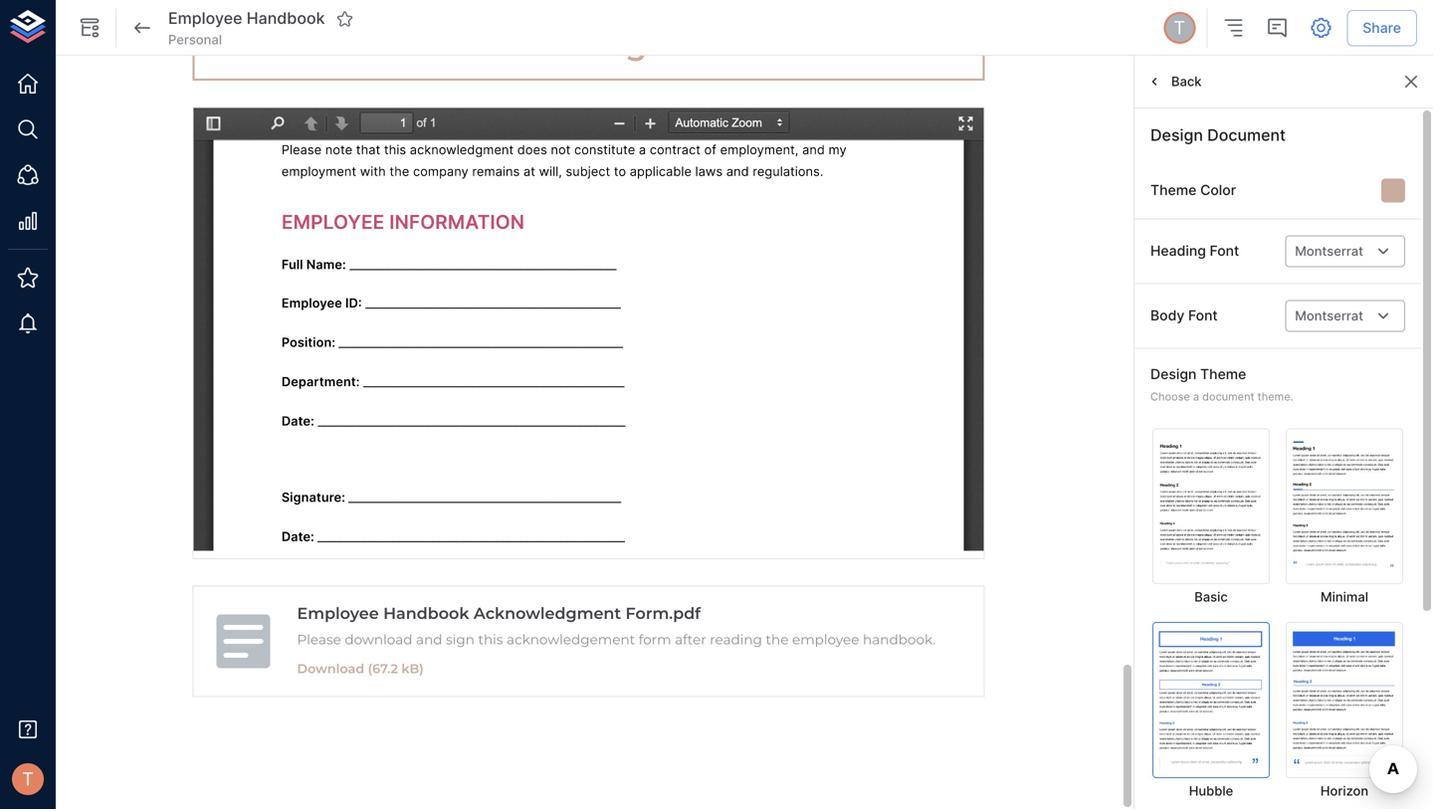 Task type: describe. For each thing, give the bounding box(es) containing it.
a
[[1193, 390, 1200, 403]]

acknowledgment inside employee handbook acknowledgment form.pdf please download and sign this acknowledgement form after reading the employee handbook.
[[474, 604, 621, 623]]

basic
[[1195, 589, 1228, 605]]

share
[[1363, 19, 1402, 36]]

choose
[[1151, 390, 1190, 403]]

this
[[478, 632, 503, 648]]

)
[[419, 661, 424, 677]]

design theme choose a document theme.
[[1151, 366, 1294, 403]]

color
[[1201, 182, 1237, 199]]

67.2
[[372, 661, 398, 677]]

table of contents image
[[1222, 16, 1246, 40]]

kb
[[402, 661, 419, 677]]

handbook for employee handbook
[[247, 9, 325, 28]]

minimal
[[1321, 589, 1369, 605]]

1 horizontal spatial t
[[1174, 17, 1186, 39]]

font for body font
[[1189, 307, 1218, 324]]

montserrat button for heading font
[[1285, 235, 1406, 267]]

handbook for employee handbook acknowledgment form.pdf please download and sign this acknowledgement form after reading the employee handbook.
[[383, 604, 469, 623]]

theme color
[[1151, 182, 1237, 199]]

employee for employee handbook acknowledgment form.pdf please download and sign this acknowledgement form after reading the employee handbook.
[[297, 604, 379, 623]]

reading
[[710, 632, 763, 648]]

theme inside design theme choose a document theme.
[[1201, 366, 1247, 383]]

font for heading font
[[1210, 243, 1240, 259]]

employee handbook acknowledgment form.pdf please download and sign this acknowledgement form after reading the employee handbook.
[[297, 604, 936, 648]]

0 horizontal spatial t button
[[6, 758, 50, 801]]

download
[[297, 661, 364, 677]]

acknowledgement
[[507, 632, 635, 648]]

share button
[[1347, 10, 1418, 46]]

show wiki image
[[78, 16, 102, 40]]

download
[[345, 632, 413, 648]]

settings image
[[1309, 16, 1333, 40]]

the
[[766, 632, 789, 648]]

back button
[[1143, 66, 1207, 97]]

(
[[368, 661, 372, 677]]

body font
[[1151, 307, 1218, 324]]

heading font
[[1151, 243, 1240, 259]]

hubble
[[1189, 783, 1234, 799]]

design for design theme choose a document theme.
[[1151, 366, 1197, 383]]

horizon
[[1321, 783, 1369, 799]]

favorite image
[[336, 10, 354, 28]]

employee
[[792, 632, 860, 648]]

personal
[[168, 32, 222, 47]]

montserrat for heading font
[[1295, 243, 1364, 259]]



Task type: vqa. For each thing, say whether or not it's contained in the screenshot.
hide wiki icon
no



Task type: locate. For each thing, give the bounding box(es) containing it.
employee up personal
[[168, 9, 242, 28]]

employee inside employee handbook acknowledgment form.pdf please download and sign this acknowledgement form after reading the employee handbook.
[[297, 604, 379, 623]]

1 horizontal spatial employee
[[297, 604, 379, 623]]

handbook.
[[863, 632, 936, 648]]

download ( 67.2 kb )
[[297, 661, 424, 677]]

design down the back 'button'
[[1151, 125, 1204, 145]]

0 vertical spatial font
[[1210, 243, 1240, 259]]

document
[[1208, 125, 1286, 145]]

1 vertical spatial t
[[22, 768, 34, 790]]

0 vertical spatial handbook
[[247, 9, 325, 28]]

go back image
[[130, 16, 154, 40]]

font
[[1210, 243, 1240, 259], [1189, 307, 1218, 324]]

theme left color
[[1151, 182, 1197, 199]]

design up choose
[[1151, 366, 1197, 383]]

form.pdf
[[626, 604, 701, 623]]

acknowledgment
[[441, 24, 736, 63], [474, 604, 621, 623]]

personal link
[[168, 31, 222, 49]]

form
[[639, 632, 671, 648]]

2 montserrat from the top
[[1295, 308, 1364, 324]]

1 vertical spatial theme
[[1201, 366, 1247, 383]]

0 vertical spatial t button
[[1161, 9, 1199, 47]]

back
[[1172, 74, 1202, 89]]

design document
[[1151, 125, 1286, 145]]

handbook up and
[[383, 604, 469, 623]]

heading
[[1151, 243, 1206, 259]]

0 vertical spatial employee
[[168, 9, 242, 28]]

0 vertical spatial theme
[[1151, 182, 1197, 199]]

0 vertical spatial t
[[1174, 17, 1186, 39]]

1 montserrat button from the top
[[1285, 235, 1406, 267]]

sign
[[446, 632, 475, 648]]

please
[[297, 632, 341, 648]]

2 design from the top
[[1151, 366, 1197, 383]]

font right body
[[1189, 307, 1218, 324]]

document
[[1203, 390, 1255, 403]]

montserrat
[[1295, 243, 1364, 259], [1295, 308, 1364, 324]]

theme
[[1151, 182, 1197, 199], [1201, 366, 1247, 383]]

t
[[1174, 17, 1186, 39], [22, 768, 34, 790]]

t button
[[1161, 9, 1199, 47], [6, 758, 50, 801]]

design inside design theme choose a document theme.
[[1151, 366, 1197, 383]]

0 horizontal spatial t
[[22, 768, 34, 790]]

employee
[[168, 9, 242, 28], [297, 604, 379, 623]]

1 montserrat from the top
[[1295, 243, 1364, 259]]

0 vertical spatial montserrat button
[[1285, 235, 1406, 267]]

1 horizontal spatial handbook
[[383, 604, 469, 623]]

0 vertical spatial montserrat
[[1295, 243, 1364, 259]]

design for design document
[[1151, 125, 1204, 145]]

design
[[1151, 125, 1204, 145], [1151, 366, 1197, 383]]

montserrat button for body font
[[1285, 300, 1406, 332]]

1 vertical spatial montserrat
[[1295, 308, 1364, 324]]

employee handbook
[[168, 9, 325, 28]]

1 vertical spatial employee
[[297, 604, 379, 623]]

font right heading
[[1210, 243, 1240, 259]]

0 vertical spatial design
[[1151, 125, 1204, 145]]

montserrat for body font
[[1295, 308, 1364, 324]]

0 horizontal spatial handbook
[[247, 9, 325, 28]]

handbook
[[247, 9, 325, 28], [383, 604, 469, 623]]

handbook left favorite icon
[[247, 9, 325, 28]]

1 horizontal spatial t button
[[1161, 9, 1199, 47]]

1 vertical spatial font
[[1189, 307, 1218, 324]]

1 vertical spatial design
[[1151, 366, 1197, 383]]

body
[[1151, 307, 1185, 324]]

employee for employee handbook
[[168, 9, 242, 28]]

montserrat button
[[1285, 235, 1406, 267], [1285, 300, 1406, 332]]

2 montserrat button from the top
[[1285, 300, 1406, 332]]

comments image
[[1266, 16, 1289, 40]]

handbook inside employee handbook acknowledgment form.pdf please download and sign this acknowledgement form after reading the employee handbook.
[[383, 604, 469, 623]]

0 vertical spatial acknowledgment
[[441, 24, 736, 63]]

1 horizontal spatial theme
[[1201, 366, 1247, 383]]

1 vertical spatial handbook
[[383, 604, 469, 623]]

1 design from the top
[[1151, 125, 1204, 145]]

after
[[675, 632, 706, 648]]

1 vertical spatial t button
[[6, 758, 50, 801]]

theme up document
[[1201, 366, 1247, 383]]

employee up please
[[297, 604, 379, 623]]

1 vertical spatial acknowledgment
[[474, 604, 621, 623]]

0 horizontal spatial theme
[[1151, 182, 1197, 199]]

1 vertical spatial montserrat button
[[1285, 300, 1406, 332]]

and
[[416, 632, 443, 648]]

0 horizontal spatial employee
[[168, 9, 242, 28]]

theme.
[[1258, 390, 1294, 403]]



